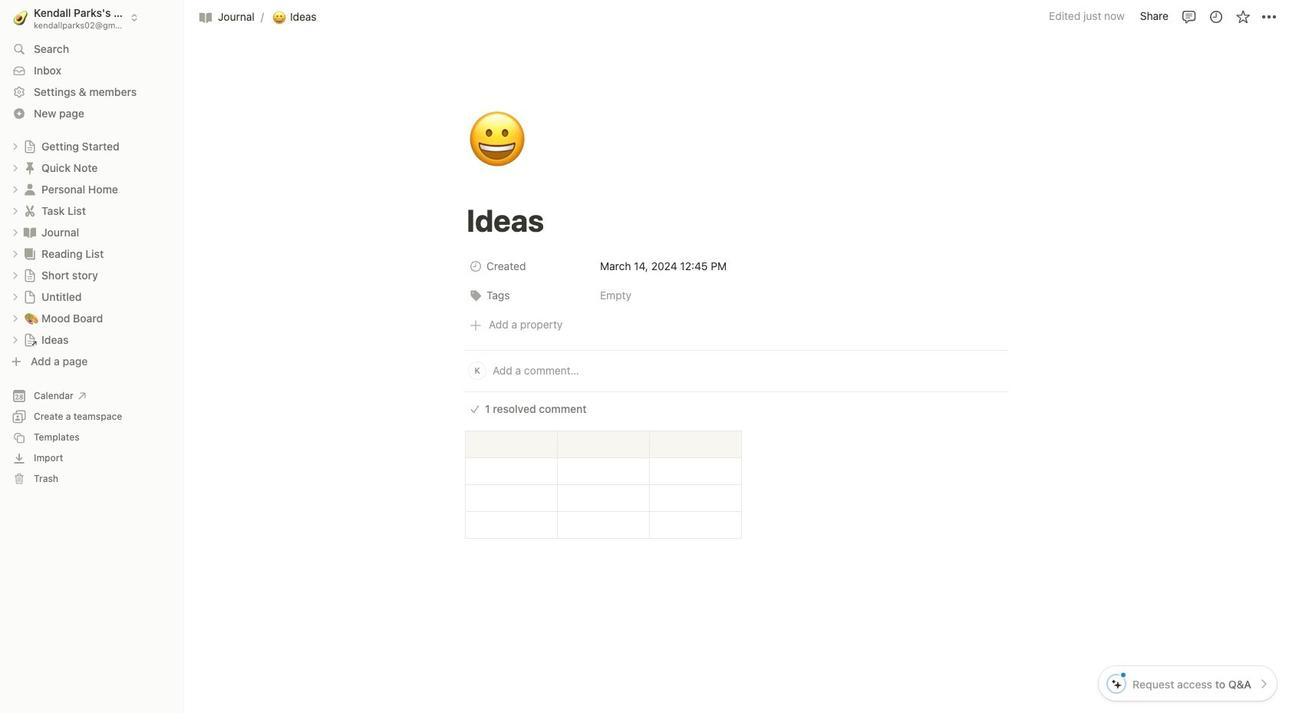 Task type: vqa. For each thing, say whether or not it's contained in the screenshot.
🙂 icon
no



Task type: locate. For each thing, give the bounding box(es) containing it.
😀 image
[[272, 8, 286, 26], [468, 101, 527, 180]]

0 vertical spatial 😀 image
[[272, 8, 286, 26]]

3 open image from the top
[[11, 206, 20, 215]]

row
[[465, 253, 1009, 283], [465, 283, 1009, 312]]

6 open image from the top
[[11, 335, 20, 344]]

2 open image from the top
[[11, 228, 20, 237]]

change page icon image
[[23, 139, 37, 153], [22, 160, 38, 175], [22, 182, 38, 197], [22, 203, 38, 218], [22, 225, 38, 240], [22, 246, 38, 261], [23, 268, 37, 282], [23, 290, 37, 304], [23, 333, 37, 347]]

1 vertical spatial 😀 image
[[468, 101, 527, 180]]

page properties table
[[465, 253, 1009, 312]]

open image
[[11, 185, 20, 194], [11, 228, 20, 237], [11, 249, 20, 258], [11, 292, 20, 301]]

2 open image from the top
[[11, 163, 20, 172]]

updates image
[[1209, 9, 1224, 24]]

favorite image
[[1236, 9, 1251, 24]]

1 open image from the top
[[11, 142, 20, 151]]

1 horizontal spatial 😀 image
[[468, 101, 527, 180]]

4 open image from the top
[[11, 271, 20, 280]]

4 open image from the top
[[11, 292, 20, 301]]

🥑 image
[[13, 8, 28, 27]]

1 row from the top
[[465, 253, 1009, 283]]

open image
[[11, 142, 20, 151], [11, 163, 20, 172], [11, 206, 20, 215], [11, 271, 20, 280], [11, 314, 20, 323], [11, 335, 20, 344]]

1 open image from the top
[[11, 185, 20, 194]]



Task type: describe. For each thing, give the bounding box(es) containing it.
0 horizontal spatial 😀 image
[[272, 8, 286, 26]]

2 row from the top
[[465, 283, 1009, 312]]

🎨 image
[[25, 309, 38, 327]]

3 open image from the top
[[11, 249, 20, 258]]

5 open image from the top
[[11, 314, 20, 323]]

comments image
[[1182, 9, 1197, 24]]



